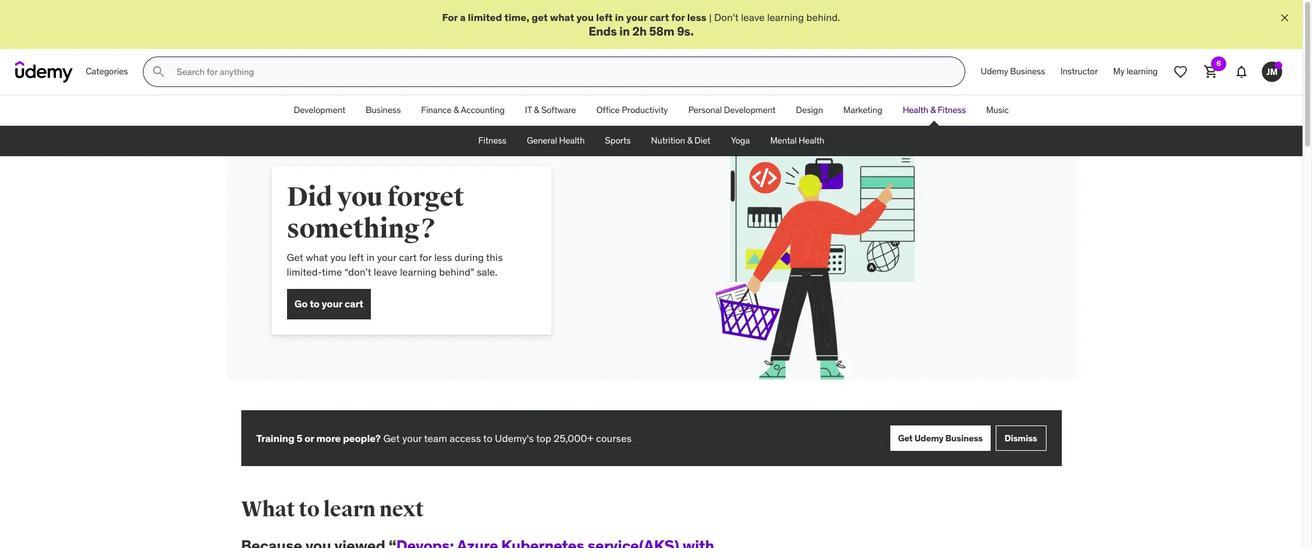 Task type: locate. For each thing, give the bounding box(es) containing it.
0 horizontal spatial business
[[366, 104, 401, 116]]

& for fitness
[[931, 104, 936, 116]]

less for time,
[[688, 11, 707, 24]]

1 horizontal spatial development
[[724, 104, 776, 116]]

nutrition
[[651, 135, 686, 146]]

& inside 'link'
[[454, 104, 459, 116]]

to right 'go'
[[310, 298, 320, 310]]

sports link
[[595, 126, 641, 156]]

1 horizontal spatial fitness
[[938, 104, 966, 116]]

less inside for a limited time, get what you left in your cart for less | don't leave learning behind. ends in 2h 58m 9s .
[[688, 11, 707, 24]]

for left during
[[420, 251, 432, 264]]

what to learn next
[[241, 496, 424, 523]]

1 vertical spatial for
[[420, 251, 432, 264]]

business left the dismiss
[[946, 433, 983, 444]]

left inside for a limited time, get what you left in your cart for less | don't leave learning behind. ends in 2h 58m 9s .
[[596, 11, 613, 24]]

0 vertical spatial you
[[577, 11, 594, 24]]

health & fitness link
[[893, 95, 977, 126]]

design link
[[786, 95, 834, 126]]

in up ends
[[615, 11, 624, 24]]

1 vertical spatial what
[[306, 251, 328, 264]]

time,
[[505, 11, 530, 24]]

1 horizontal spatial leave
[[741, 11, 765, 24]]

business up music link
[[1011, 66, 1046, 77]]

learning inside for a limited time, get what you left in your cart for less | don't leave learning behind. ends in 2h 58m 9s .
[[768, 11, 804, 24]]

1 vertical spatial to
[[483, 432, 493, 445]]

health right general
[[559, 135, 585, 146]]

25,000+
[[554, 432, 594, 445]]

office productivity link
[[587, 95, 678, 126]]

1 vertical spatial fitness
[[479, 135, 507, 146]]

what for something?
[[306, 251, 328, 264]]

Search for anything text field
[[174, 61, 950, 83]]

6
[[1217, 59, 1222, 68]]

business left finance
[[366, 104, 401, 116]]

fitness down accounting
[[479, 135, 507, 146]]

marketing link
[[834, 95, 893, 126]]

cart inside for a limited time, get what you left in your cart for less | don't leave learning behind. ends in 2h 58m 9s .
[[650, 11, 669, 24]]

health & fitness
[[903, 104, 966, 116]]

something?
[[287, 213, 437, 245]]

what up limited- at left
[[306, 251, 328, 264]]

2 vertical spatial cart
[[345, 298, 364, 310]]

0 horizontal spatial fitness
[[479, 135, 507, 146]]

go to your cart link
[[287, 289, 371, 320]]

leave
[[741, 11, 765, 24], [374, 265, 398, 278]]

1 vertical spatial less
[[434, 251, 452, 264]]

business link
[[356, 95, 411, 126]]

health for general health
[[559, 135, 585, 146]]

1 horizontal spatial what
[[550, 11, 575, 24]]

& inside "link"
[[688, 135, 693, 146]]

what right get
[[550, 11, 575, 24]]

your down the something?
[[377, 251, 397, 264]]

left inside did you forget something? get what you left in your cart for less during this limited-time "don't leave learning behind" sale.
[[349, 251, 364, 264]]

you up ends
[[577, 11, 594, 24]]

cart inside did you forget something? get what you left in your cart for less during this limited-time "don't leave learning behind" sale.
[[399, 251, 417, 264]]

less up behind"
[[434, 251, 452, 264]]

you inside for a limited time, get what you left in your cart for less | don't leave learning behind. ends in 2h 58m 9s .
[[577, 11, 594, 24]]

limited
[[468, 11, 502, 24]]

finance & accounting
[[421, 104, 505, 116]]

1 horizontal spatial health
[[799, 135, 825, 146]]

1 vertical spatial business
[[366, 104, 401, 116]]

what inside did you forget something? get what you left in your cart for less during this limited-time "don't leave learning behind" sale.
[[306, 251, 328, 264]]

ends
[[589, 24, 617, 39]]

0 vertical spatial less
[[688, 11, 707, 24]]

2 vertical spatial learning
[[400, 265, 437, 278]]

0 vertical spatial cart
[[650, 11, 669, 24]]

0 vertical spatial to
[[310, 298, 320, 310]]

6 link
[[1197, 57, 1227, 87]]

in
[[615, 11, 624, 24], [620, 24, 630, 39], [367, 251, 375, 264]]

"don't
[[345, 265, 372, 278]]

what
[[550, 11, 575, 24], [306, 251, 328, 264]]

to left learn
[[299, 496, 320, 523]]

learning
[[768, 11, 804, 24], [1127, 66, 1159, 77], [400, 265, 437, 278]]

health right 'mental'
[[799, 135, 825, 146]]

more
[[316, 432, 341, 445]]

time
[[322, 265, 342, 278]]

2 vertical spatial you
[[331, 251, 347, 264]]

|
[[709, 11, 712, 24]]

limited-
[[287, 265, 322, 278]]

0 vertical spatial business
[[1011, 66, 1046, 77]]

for for something?
[[420, 251, 432, 264]]

it & software link
[[515, 95, 587, 126]]

get udemy business
[[899, 433, 983, 444]]

productivity
[[622, 104, 668, 116]]

nutrition & diet link
[[641, 126, 721, 156]]

health right marketing
[[903, 104, 929, 116]]

udemy
[[981, 66, 1009, 77], [915, 433, 944, 444]]

0 horizontal spatial learning
[[400, 265, 437, 278]]

0 horizontal spatial for
[[420, 251, 432, 264]]

2 horizontal spatial learning
[[1127, 66, 1159, 77]]

you
[[577, 11, 594, 24], [337, 181, 383, 214], [331, 251, 347, 264]]

you right did
[[337, 181, 383, 214]]

cart down "don't
[[345, 298, 364, 310]]

to right access
[[483, 432, 493, 445]]

0 horizontal spatial get
[[287, 251, 304, 264]]

instructor
[[1061, 66, 1099, 77]]

left up ends
[[596, 11, 613, 24]]

less inside did you forget something? get what you left in your cart for less during this limited-time "don't leave learning behind" sale.
[[434, 251, 452, 264]]

jm link
[[1258, 57, 1288, 87]]

1 horizontal spatial left
[[596, 11, 613, 24]]

cart for something?
[[399, 251, 417, 264]]

0 horizontal spatial cart
[[345, 298, 364, 310]]

2h 58m 9s
[[633, 24, 691, 39]]

go to your cart
[[295, 298, 364, 310]]

0 horizontal spatial less
[[434, 251, 452, 264]]

2 development from the left
[[724, 104, 776, 116]]

a
[[460, 11, 466, 24]]

0 horizontal spatial left
[[349, 251, 364, 264]]

in up "don't
[[367, 251, 375, 264]]

learning left behind.
[[768, 11, 804, 24]]

your inside for a limited time, get what you left in your cart for less | don't leave learning behind. ends in 2h 58m 9s .
[[627, 11, 648, 24]]

don't
[[715, 11, 739, 24]]

for
[[672, 11, 685, 24], [420, 251, 432, 264]]

1 vertical spatial learning
[[1127, 66, 1159, 77]]

fitness
[[938, 104, 966, 116], [479, 135, 507, 146]]

0 vertical spatial for
[[672, 11, 685, 24]]

1 development from the left
[[294, 104, 346, 116]]

what for time,
[[550, 11, 575, 24]]

&
[[454, 104, 459, 116], [534, 104, 540, 116], [931, 104, 936, 116], [688, 135, 693, 146]]

cart down the something?
[[399, 251, 417, 264]]

for up 2h 58m 9s
[[672, 11, 685, 24]]

your up 2h 58m 9s
[[627, 11, 648, 24]]

left up "don't
[[349, 251, 364, 264]]

learn
[[323, 496, 376, 523]]

fitness inside health & fitness link
[[938, 104, 966, 116]]

you up time
[[331, 251, 347, 264]]

1 vertical spatial cart
[[399, 251, 417, 264]]

what inside for a limited time, get what you left in your cart for less | don't leave learning behind. ends in 2h 58m 9s .
[[550, 11, 575, 24]]

0 horizontal spatial leave
[[374, 265, 398, 278]]

your
[[627, 11, 648, 24], [377, 251, 397, 264], [322, 298, 343, 310], [403, 432, 422, 445]]

0 vertical spatial fitness
[[938, 104, 966, 116]]

in inside did you forget something? get what you left in your cart for less during this limited-time "don't leave learning behind" sale.
[[367, 251, 375, 264]]

1 vertical spatial left
[[349, 251, 364, 264]]

0 horizontal spatial udemy
[[915, 433, 944, 444]]

0 vertical spatial leave
[[741, 11, 765, 24]]

notifications image
[[1235, 64, 1250, 80]]

top
[[536, 432, 552, 445]]

2 vertical spatial business
[[946, 433, 983, 444]]

health for mental health
[[799, 135, 825, 146]]

cart for time,
[[650, 11, 669, 24]]

1 vertical spatial leave
[[374, 265, 398, 278]]

left
[[596, 11, 613, 24], [349, 251, 364, 264]]

leave right don't
[[741, 11, 765, 24]]

get inside did you forget something? get what you left in your cart for less during this limited-time "don't leave learning behind" sale.
[[287, 251, 304, 264]]

cart
[[650, 11, 669, 24], [399, 251, 417, 264], [345, 298, 364, 310]]

less left |
[[688, 11, 707, 24]]

instructor link
[[1053, 57, 1106, 87]]

0 vertical spatial learning
[[768, 11, 804, 24]]

0 vertical spatial left
[[596, 11, 613, 24]]

your right 'go'
[[322, 298, 343, 310]]

2 vertical spatial to
[[299, 496, 320, 523]]

learning left behind"
[[400, 265, 437, 278]]

1 horizontal spatial less
[[688, 11, 707, 24]]

cart up 2h 58m 9s
[[650, 11, 669, 24]]

1 horizontal spatial cart
[[399, 251, 417, 264]]

close image
[[1279, 11, 1292, 24]]

learning right my
[[1127, 66, 1159, 77]]

0 horizontal spatial what
[[306, 251, 328, 264]]

2 horizontal spatial business
[[1011, 66, 1046, 77]]

0 horizontal spatial development
[[294, 104, 346, 116]]

health
[[903, 104, 929, 116], [559, 135, 585, 146], [799, 135, 825, 146]]

to inside go to your cart link
[[310, 298, 320, 310]]

0 vertical spatial what
[[550, 11, 575, 24]]

in right ends
[[620, 24, 630, 39]]

for inside for a limited time, get what you left in your cart for less | don't leave learning behind. ends in 2h 58m 9s .
[[672, 11, 685, 24]]

to
[[310, 298, 320, 310], [483, 432, 493, 445], [299, 496, 320, 523]]

personal development link
[[678, 95, 786, 126]]

learning inside my learning link
[[1127, 66, 1159, 77]]

office
[[597, 104, 620, 116]]

for inside did you forget something? get what you left in your cart for less during this limited-time "don't leave learning behind" sale.
[[420, 251, 432, 264]]

1 horizontal spatial udemy
[[981, 66, 1009, 77]]

fitness left music
[[938, 104, 966, 116]]

submit search image
[[151, 64, 167, 80]]

less
[[688, 11, 707, 24], [434, 251, 452, 264]]

what
[[241, 496, 295, 523]]

leave right "don't
[[374, 265, 398, 278]]

1 horizontal spatial for
[[672, 11, 685, 24]]

1 vertical spatial udemy
[[915, 433, 944, 444]]

business
[[1011, 66, 1046, 77], [366, 104, 401, 116], [946, 433, 983, 444]]

1 horizontal spatial learning
[[768, 11, 804, 24]]

2 horizontal spatial cart
[[650, 11, 669, 24]]

0 horizontal spatial health
[[559, 135, 585, 146]]

development link
[[284, 95, 356, 126]]

2 horizontal spatial get
[[899, 433, 913, 444]]



Task type: vqa. For each thing, say whether or not it's contained in the screenshot.
"personal development" link
yes



Task type: describe. For each thing, give the bounding box(es) containing it.
& for accounting
[[454, 104, 459, 116]]

my
[[1114, 66, 1125, 77]]

yoga link
[[721, 126, 761, 156]]

personal development
[[689, 104, 776, 116]]

team
[[424, 432, 447, 445]]

go
[[295, 298, 308, 310]]

in for forget
[[367, 251, 375, 264]]

finance
[[421, 104, 452, 116]]

forget
[[388, 181, 464, 214]]

your inside go to your cart link
[[322, 298, 343, 310]]

access
[[450, 432, 481, 445]]

mental health link
[[761, 126, 835, 156]]

to for what to learn next
[[299, 496, 320, 523]]

for for time,
[[672, 11, 685, 24]]

wishlist image
[[1174, 64, 1189, 80]]

get
[[532, 11, 548, 24]]

shopping cart with 6 items image
[[1204, 64, 1220, 80]]

for
[[442, 11, 458, 24]]

general
[[527, 135, 557, 146]]

udemy image
[[15, 61, 73, 83]]

music
[[987, 104, 1009, 116]]

your left team
[[403, 432, 422, 445]]

diet
[[695, 135, 711, 146]]

sale.
[[477, 265, 498, 278]]

yoga
[[731, 135, 750, 146]]

did you forget something? get what you left in your cart for less during this limited-time "don't leave learning behind" sale.
[[287, 181, 503, 278]]

mental
[[771, 135, 797, 146]]

behind"
[[439, 265, 475, 278]]

leave inside for a limited time, get what you left in your cart for less | don't leave learning behind. ends in 2h 58m 9s .
[[741, 11, 765, 24]]

categories button
[[78, 57, 136, 87]]

1 vertical spatial you
[[337, 181, 383, 214]]

design
[[796, 104, 823, 116]]

mental health
[[771, 135, 825, 146]]

during
[[455, 251, 484, 264]]

training
[[256, 432, 295, 445]]

it & software
[[525, 104, 576, 116]]

0 vertical spatial udemy
[[981, 66, 1009, 77]]

general health link
[[517, 126, 595, 156]]

did
[[287, 181, 333, 214]]

office productivity
[[597, 104, 668, 116]]

it
[[525, 104, 532, 116]]

& for diet
[[688, 135, 693, 146]]

accounting
[[461, 104, 505, 116]]

your inside did you forget something? get what you left in your cart for less during this limited-time "don't leave learning behind" sale.
[[377, 251, 397, 264]]

my learning
[[1114, 66, 1159, 77]]

.
[[691, 24, 694, 39]]

learning inside did you forget something? get what you left in your cart for less during this limited-time "don't leave learning behind" sale.
[[400, 265, 437, 278]]

people?
[[343, 432, 381, 445]]

categories
[[86, 66, 128, 77]]

for a limited time, get what you left in your cart for less | don't leave learning behind. ends in 2h 58m 9s .
[[442, 11, 841, 39]]

nutrition & diet
[[651, 135, 711, 146]]

udemy's
[[495, 432, 534, 445]]

software
[[542, 104, 576, 116]]

dismiss
[[1005, 433, 1038, 444]]

udemy business
[[981, 66, 1046, 77]]

less for something?
[[434, 251, 452, 264]]

& for software
[[534, 104, 540, 116]]

personal
[[689, 104, 722, 116]]

in for limited
[[615, 11, 624, 24]]

or
[[305, 432, 314, 445]]

next
[[379, 496, 424, 523]]

my learning link
[[1106, 57, 1166, 87]]

jm
[[1267, 66, 1279, 77]]

leave inside did you forget something? get what you left in your cart for less during this limited-time "don't leave learning behind" sale.
[[374, 265, 398, 278]]

training 5 or more people? get your team access to udemy's top 25,000+ courses
[[256, 432, 632, 445]]

2 horizontal spatial health
[[903, 104, 929, 116]]

udemy business link
[[974, 57, 1053, 87]]

finance & accounting link
[[411, 95, 515, 126]]

5
[[297, 432, 303, 445]]

dismiss button
[[996, 426, 1047, 451]]

you have alerts image
[[1275, 62, 1283, 69]]

marketing
[[844, 104, 883, 116]]

left for time,
[[596, 11, 613, 24]]

you for limited
[[577, 11, 594, 24]]

1 horizontal spatial business
[[946, 433, 983, 444]]

to for go to your cart
[[310, 298, 320, 310]]

courses
[[596, 432, 632, 445]]

sports
[[605, 135, 631, 146]]

behind.
[[807, 11, 841, 24]]

1 horizontal spatial get
[[383, 432, 400, 445]]

music link
[[977, 95, 1020, 126]]

you for forget
[[331, 251, 347, 264]]

this
[[486, 251, 503, 264]]

left for something?
[[349, 251, 364, 264]]

fitness inside the fitness link
[[479, 135, 507, 146]]

fitness link
[[468, 126, 517, 156]]

general health
[[527, 135, 585, 146]]

get udemy business link
[[891, 426, 991, 451]]



